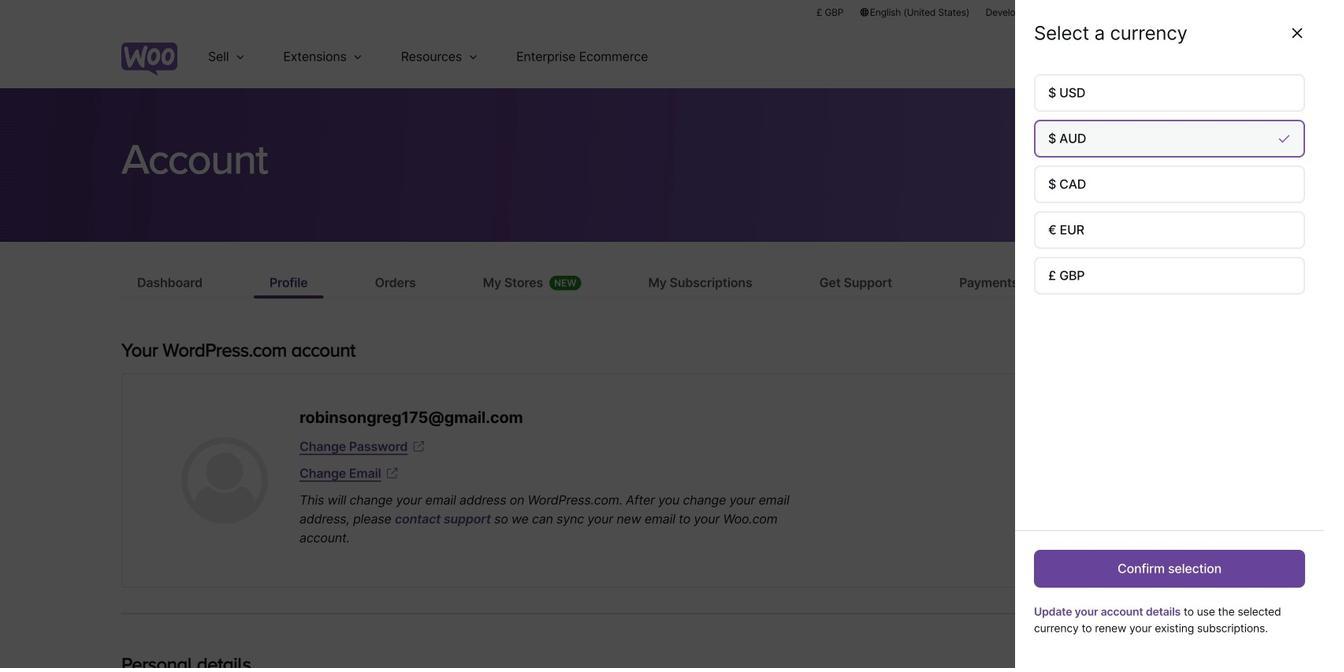 Task type: vqa. For each thing, say whether or not it's contained in the screenshot.
external link IMAGE
yes



Task type: locate. For each thing, give the bounding box(es) containing it.
external link image
[[384, 466, 400, 482]]

close selector image
[[1290, 25, 1306, 41]]



Task type: describe. For each thing, give the bounding box(es) containing it.
gravatar image image
[[181, 438, 268, 524]]

service navigation menu element
[[1109, 31, 1203, 82]]

search image
[[1138, 44, 1163, 69]]

open account menu image
[[1178, 44, 1203, 69]]

external link image
[[411, 439, 427, 455]]



